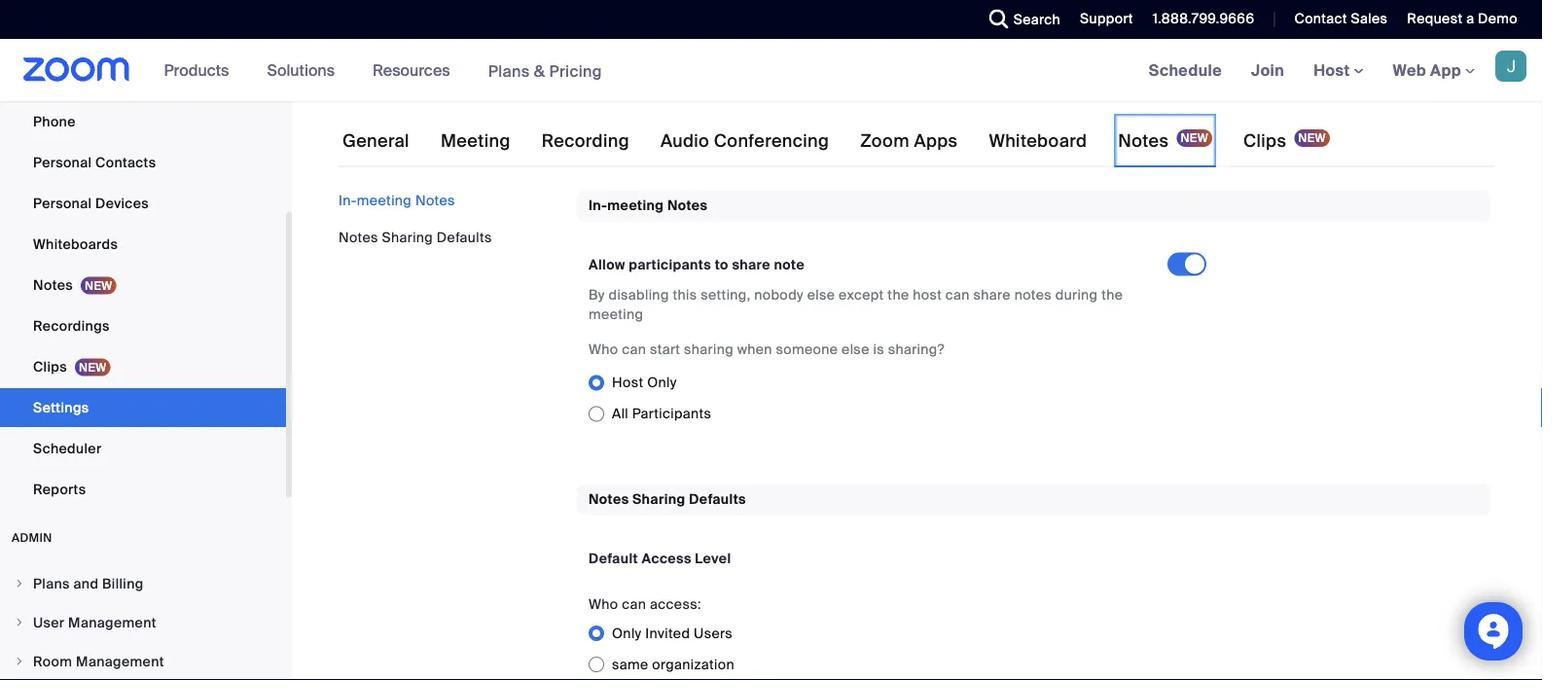 Task type: describe. For each thing, give the bounding box(es) containing it.
profile picture image
[[1495, 51, 1526, 82]]

meeting
[[441, 130, 510, 152]]

host
[[913, 286, 942, 304]]

is
[[873, 340, 884, 358]]

same organization
[[612, 655, 734, 673]]

can inside by disabling this setting, nobody else except the host can share notes during the meeting
[[945, 286, 970, 304]]

web app button
[[1393, 60, 1475, 80]]

personal for personal contacts
[[33, 153, 92, 171]]

right image for plans
[[14, 578, 25, 590]]

0 vertical spatial defaults
[[437, 228, 492, 246]]

allow participants to share note
[[589, 256, 805, 274]]

meeting up allow
[[607, 197, 664, 215]]

search button
[[975, 0, 1065, 39]]

solutions
[[267, 60, 335, 80]]

level
[[695, 549, 731, 567]]

whiteboards
[[33, 235, 118, 253]]

meetings navigation
[[1134, 39, 1542, 103]]

contacts
[[95, 153, 156, 171]]

meet zoom ai companion, footer
[[0, 0, 1542, 18]]

host button
[[1314, 60, 1364, 80]]

who can access:
[[589, 595, 701, 613]]

notes sharing defaults inside menu bar
[[339, 228, 492, 246]]

notes inside in-meeting notes element
[[667, 197, 708, 215]]

product information navigation
[[149, 39, 617, 103]]

notes
[[1014, 286, 1052, 304]]

users
[[694, 624, 733, 642]]

personal devices
[[33, 194, 149, 212]]

all participants
[[612, 405, 711, 423]]

invited
[[645, 624, 690, 642]]

recordings
[[33, 317, 110, 335]]

someone
[[776, 340, 838, 358]]

setting,
[[701, 286, 751, 304]]

search
[[1013, 10, 1060, 28]]

phone
[[33, 112, 76, 130]]

notes inside notes link
[[33, 276, 73, 294]]

notes inside notes sharing defaults element
[[589, 490, 629, 508]]

notes down in-meeting notes link at left top
[[339, 228, 378, 246]]

resources
[[373, 60, 450, 80]]

who can start sharing when someone else is sharing? option group
[[589, 367, 1222, 429]]

can for who can access:
[[622, 595, 646, 613]]

general
[[342, 130, 409, 152]]

allow
[[589, 256, 625, 274]]

app
[[1430, 60, 1461, 80]]

side navigation navigation
[[0, 0, 292, 680]]

whiteboard
[[989, 130, 1087, 152]]

in-meeting notes link
[[339, 191, 455, 209]]

1 horizontal spatial else
[[842, 340, 869, 358]]

pricing
[[549, 61, 602, 81]]

note
[[774, 256, 805, 274]]

clips inside personal menu menu
[[33, 358, 67, 376]]

sales
[[1351, 10, 1388, 28]]

access
[[642, 549, 691, 567]]

solutions button
[[267, 39, 344, 101]]

web app
[[1393, 60, 1461, 80]]

contact sales
[[1294, 10, 1388, 28]]

by
[[589, 286, 605, 304]]

to
[[715, 256, 728, 274]]

user management
[[33, 613, 156, 631]]

room
[[33, 652, 72, 670]]

devices
[[95, 194, 149, 212]]

when
[[737, 340, 772, 358]]

plans for plans & pricing
[[488, 61, 530, 81]]

participants
[[632, 405, 711, 423]]

recordings link
[[0, 306, 286, 345]]

management for user management
[[68, 613, 156, 631]]

web
[[1393, 60, 1426, 80]]

and
[[73, 574, 99, 592]]

user
[[33, 613, 65, 631]]

products
[[164, 60, 229, 80]]

admin menu menu
[[0, 565, 286, 680]]

admin
[[12, 530, 52, 545]]

user management menu item
[[0, 604, 286, 641]]

scheduler link
[[0, 429, 286, 468]]

plans and billing
[[33, 574, 144, 592]]

settings link
[[0, 388, 286, 427]]

phone link
[[0, 102, 286, 141]]

recording
[[542, 130, 629, 152]]

only invited users
[[612, 624, 733, 642]]

clips link
[[0, 347, 286, 386]]

join link
[[1237, 39, 1299, 101]]

only inside who can start sharing when someone else is sharing? option group
[[647, 373, 677, 391]]

right image
[[14, 617, 25, 628]]

all
[[612, 405, 629, 423]]

plans & pricing
[[488, 61, 602, 81]]

tabs of my account settings page tab list
[[339, 114, 1334, 168]]

reports
[[33, 480, 86, 498]]

conferencing
[[714, 130, 829, 152]]

audio conferencing
[[660, 130, 829, 152]]

1.888.799.9666 button up schedule link
[[1153, 10, 1254, 28]]

settings
[[33, 398, 89, 416]]

personal contacts
[[33, 153, 156, 171]]

2 the from the left
[[1101, 286, 1123, 304]]

right image for room
[[14, 656, 25, 667]]

resources button
[[373, 39, 459, 101]]

a
[[1466, 10, 1474, 28]]

default
[[589, 549, 638, 567]]

notes up notes sharing defaults link
[[415, 191, 455, 209]]



Task type: vqa. For each thing, say whether or not it's contained in the screenshot.
first menu item from the bottom of the Admin Menu menu
no



Task type: locate. For each thing, give the bounding box(es) containing it.
request
[[1407, 10, 1463, 28]]

host inside meetings navigation
[[1314, 60, 1354, 80]]

0 vertical spatial can
[[945, 286, 970, 304]]

0 horizontal spatial only
[[612, 624, 642, 642]]

host up all
[[612, 373, 644, 391]]

organization
[[652, 655, 734, 673]]

contact sales link
[[1280, 0, 1393, 39], [1294, 10, 1388, 28]]

apps
[[914, 130, 958, 152]]

1 horizontal spatial only
[[647, 373, 677, 391]]

menu bar
[[339, 191, 562, 247]]

share left notes on the right of page
[[973, 286, 1011, 304]]

by disabling this setting, nobody else except the host can share notes during the meeting
[[589, 286, 1123, 323]]

1 horizontal spatial in-meeting notes
[[589, 197, 708, 215]]

1 who from the top
[[589, 340, 618, 358]]

0 vertical spatial else
[[807, 286, 835, 304]]

notes up allow participants to share note
[[667, 197, 708, 215]]

0 vertical spatial who
[[589, 340, 618, 358]]

0 vertical spatial notes sharing defaults
[[339, 228, 492, 246]]

1 horizontal spatial in-
[[589, 197, 607, 215]]

management for room management
[[76, 652, 164, 670]]

right image up right image
[[14, 578, 25, 590]]

only up all participants
[[647, 373, 677, 391]]

in- down general
[[339, 191, 357, 209]]

plans and billing menu item
[[0, 565, 286, 602]]

the right during
[[1101, 286, 1123, 304]]

1 vertical spatial clips
[[33, 358, 67, 376]]

host for host
[[1314, 60, 1354, 80]]

0 vertical spatial share
[[732, 256, 770, 274]]

products button
[[164, 39, 238, 101]]

notes sharing defaults down in-meeting notes link at left top
[[339, 228, 492, 246]]

0 horizontal spatial notes sharing defaults
[[339, 228, 492, 246]]

who up host only
[[589, 340, 618, 358]]

0 vertical spatial only
[[647, 373, 677, 391]]

plans left "&" at top
[[488, 61, 530, 81]]

1 horizontal spatial share
[[973, 286, 1011, 304]]

sharing
[[684, 340, 734, 358]]

can
[[945, 286, 970, 304], [622, 340, 646, 358], [622, 595, 646, 613]]

menu bar containing in-meeting notes
[[339, 191, 562, 247]]

meeting
[[357, 191, 412, 209], [607, 197, 664, 215], [589, 305, 643, 323]]

clips
[[1243, 130, 1286, 152], [33, 358, 67, 376]]

who inside in-meeting notes element
[[589, 340, 618, 358]]

room management menu item
[[0, 643, 286, 680]]

participants
[[629, 256, 711, 274]]

room management
[[33, 652, 164, 670]]

access:
[[650, 595, 701, 613]]

notes sharing defaults inside notes sharing defaults element
[[589, 490, 746, 508]]

only up same at the left of page
[[612, 624, 642, 642]]

right image inside the plans and billing menu item
[[14, 578, 25, 590]]

1 vertical spatial management
[[76, 652, 164, 670]]

0 vertical spatial clips
[[1243, 130, 1286, 152]]

personal down phone
[[33, 153, 92, 171]]

start
[[650, 340, 680, 358]]

1 horizontal spatial host
[[1314, 60, 1354, 80]]

notes
[[1118, 130, 1169, 152], [415, 191, 455, 209], [667, 197, 708, 215], [339, 228, 378, 246], [33, 276, 73, 294], [589, 490, 629, 508]]

personal
[[33, 153, 92, 171], [33, 194, 92, 212]]

0 horizontal spatial the
[[888, 286, 909, 304]]

2 right image from the top
[[14, 656, 25, 667]]

0 horizontal spatial else
[[807, 286, 835, 304]]

1 vertical spatial only
[[612, 624, 642, 642]]

meeting down by
[[589, 305, 643, 323]]

else
[[807, 286, 835, 304], [842, 340, 869, 358]]

0 horizontal spatial clips
[[33, 358, 67, 376]]

billing
[[102, 574, 144, 592]]

notes up recordings
[[33, 276, 73, 294]]

only
[[647, 373, 677, 391], [612, 624, 642, 642]]

can left access:
[[622, 595, 646, 613]]

notes down schedule
[[1118, 130, 1169, 152]]

0 horizontal spatial in-meeting notes
[[339, 191, 455, 209]]

sharing
[[382, 228, 433, 246], [632, 490, 685, 508]]

can right host
[[945, 286, 970, 304]]

2 personal from the top
[[33, 194, 92, 212]]

who
[[589, 340, 618, 358], [589, 595, 618, 613]]

0 vertical spatial host
[[1314, 60, 1354, 80]]

in-meeting notes
[[339, 191, 455, 209], [589, 197, 708, 215]]

1 horizontal spatial the
[[1101, 286, 1123, 304]]

can for who can start sharing when someone else is sharing?
[[622, 340, 646, 358]]

disabling
[[609, 286, 669, 304]]

plans & pricing link
[[488, 61, 602, 81], [488, 61, 602, 81]]

else inside by disabling this setting, nobody else except the host can share notes during the meeting
[[807, 286, 835, 304]]

meeting inside by disabling this setting, nobody else except the host can share notes during the meeting
[[589, 305, 643, 323]]

banner
[[0, 39, 1542, 103]]

1 horizontal spatial plans
[[488, 61, 530, 81]]

reports link
[[0, 470, 286, 509]]

1 personal from the top
[[33, 153, 92, 171]]

schedule link
[[1134, 39, 1237, 101]]

demo
[[1478, 10, 1518, 28]]

0 horizontal spatial defaults
[[437, 228, 492, 246]]

2 who from the top
[[589, 595, 618, 613]]

same
[[612, 655, 648, 673]]

banner containing products
[[0, 39, 1542, 103]]

1 vertical spatial can
[[622, 340, 646, 358]]

0 vertical spatial personal
[[33, 153, 92, 171]]

notes link
[[0, 266, 286, 305]]

right image inside room management menu item
[[14, 656, 25, 667]]

management inside room management menu item
[[76, 652, 164, 670]]

personal for personal devices
[[33, 194, 92, 212]]

host inside who can start sharing when someone else is sharing? option group
[[612, 373, 644, 391]]

default access level
[[589, 549, 731, 567]]

notes sharing defaults link
[[339, 228, 492, 246]]

only inside who can access: option group
[[612, 624, 642, 642]]

right image left room
[[14, 656, 25, 667]]

who inside notes sharing defaults element
[[589, 595, 618, 613]]

1 the from the left
[[888, 286, 909, 304]]

audio
[[660, 130, 709, 152]]

in- up allow
[[589, 197, 607, 215]]

1 vertical spatial plans
[[33, 574, 70, 592]]

request a demo
[[1407, 10, 1518, 28]]

clips up settings
[[33, 358, 67, 376]]

who can access: option group
[[589, 618, 1167, 680]]

management inside user management menu item
[[68, 613, 156, 631]]

2 vertical spatial can
[[622, 595, 646, 613]]

sharing?
[[888, 340, 945, 358]]

plans
[[488, 61, 530, 81], [33, 574, 70, 592]]

plans for plans and billing
[[33, 574, 70, 592]]

0 horizontal spatial host
[[612, 373, 644, 391]]

1.888.799.9666
[[1153, 10, 1254, 28]]

&
[[534, 61, 545, 81]]

0 vertical spatial plans
[[488, 61, 530, 81]]

sharing inside menu bar
[[382, 228, 433, 246]]

defaults down in-meeting notes link at left top
[[437, 228, 492, 246]]

notes inside "tabs of my account settings page" tab list
[[1118, 130, 1169, 152]]

the left host
[[888, 286, 909, 304]]

personal menu menu
[[0, 0, 286, 511]]

share
[[732, 256, 770, 274], [973, 286, 1011, 304]]

1 vertical spatial right image
[[14, 656, 25, 667]]

1 horizontal spatial clips
[[1243, 130, 1286, 152]]

share right to
[[732, 256, 770, 274]]

in-meeting notes up participants
[[589, 197, 708, 215]]

1 horizontal spatial defaults
[[689, 490, 746, 508]]

defaults inside notes sharing defaults element
[[689, 490, 746, 508]]

1 vertical spatial host
[[612, 373, 644, 391]]

defaults up level
[[689, 490, 746, 508]]

who can start sharing when someone else is sharing?
[[589, 340, 945, 358]]

sharing down in-meeting notes link at left top
[[382, 228, 433, 246]]

1 vertical spatial personal
[[33, 194, 92, 212]]

personal contacts link
[[0, 143, 286, 182]]

plans inside menu item
[[33, 574, 70, 592]]

host for host only
[[612, 373, 644, 391]]

management down user management menu item
[[76, 652, 164, 670]]

can left start
[[622, 340, 646, 358]]

personal up whiteboards
[[33, 194, 92, 212]]

in- inside menu bar
[[339, 191, 357, 209]]

notes sharing defaults up 'access'
[[589, 490, 746, 508]]

1 vertical spatial defaults
[[689, 490, 746, 508]]

host only
[[612, 373, 677, 391]]

who for who can access:
[[589, 595, 618, 613]]

1 right image from the top
[[14, 578, 25, 590]]

share inside by disabling this setting, nobody else except the host can share notes during the meeting
[[973, 286, 1011, 304]]

whiteboards link
[[0, 225, 286, 264]]

defaults
[[437, 228, 492, 246], [689, 490, 746, 508]]

0 horizontal spatial in-
[[339, 191, 357, 209]]

sharing up default access level
[[632, 490, 685, 508]]

0 horizontal spatial share
[[732, 256, 770, 274]]

zoom apps
[[860, 130, 958, 152]]

0 horizontal spatial plans
[[33, 574, 70, 592]]

1.888.799.9666 button up schedule
[[1138, 0, 1259, 39]]

the
[[888, 286, 909, 304], [1101, 286, 1123, 304]]

who down default
[[589, 595, 618, 613]]

0 vertical spatial sharing
[[382, 228, 433, 246]]

support
[[1080, 10, 1133, 28]]

1 horizontal spatial notes sharing defaults
[[589, 490, 746, 508]]

notes sharing defaults element
[[577, 484, 1490, 680]]

1 vertical spatial share
[[973, 286, 1011, 304]]

right image
[[14, 578, 25, 590], [14, 656, 25, 667]]

in-meeting notes up notes sharing defaults link
[[339, 191, 455, 209]]

meeting up notes sharing defaults link
[[357, 191, 412, 209]]

1 vertical spatial notes sharing defaults
[[589, 490, 746, 508]]

in-
[[339, 191, 357, 209], [589, 197, 607, 215]]

plans left and
[[33, 574, 70, 592]]

in-meeting notes element
[[577, 191, 1490, 453]]

0 horizontal spatial sharing
[[382, 228, 433, 246]]

except
[[839, 286, 884, 304]]

1 horizontal spatial sharing
[[632, 490, 685, 508]]

else left "is"
[[842, 340, 869, 358]]

nobody
[[754, 286, 804, 304]]

plans inside product information navigation
[[488, 61, 530, 81]]

schedule
[[1149, 60, 1222, 80]]

scheduler
[[33, 439, 102, 457]]

management down billing
[[68, 613, 156, 631]]

host down contact sales
[[1314, 60, 1354, 80]]

zoom logo image
[[23, 57, 130, 82]]

clips inside "tabs of my account settings page" tab list
[[1243, 130, 1286, 152]]

Search Settings text field
[[339, 52, 796, 83]]

clips down join
[[1243, 130, 1286, 152]]

personal devices link
[[0, 184, 286, 223]]

1 vertical spatial who
[[589, 595, 618, 613]]

1 vertical spatial sharing
[[632, 490, 685, 508]]

contact
[[1294, 10, 1347, 28]]

notes up default
[[589, 490, 629, 508]]

can inside notes sharing defaults element
[[622, 595, 646, 613]]

0 vertical spatial management
[[68, 613, 156, 631]]

management
[[68, 613, 156, 631], [76, 652, 164, 670]]

1 vertical spatial else
[[842, 340, 869, 358]]

else left except
[[807, 286, 835, 304]]

0 vertical spatial right image
[[14, 578, 25, 590]]

request a demo link
[[1393, 0, 1542, 39], [1407, 10, 1518, 28]]

meeting inside menu bar
[[357, 191, 412, 209]]

who for who can start sharing when someone else is sharing?
[[589, 340, 618, 358]]

join
[[1251, 60, 1284, 80]]



